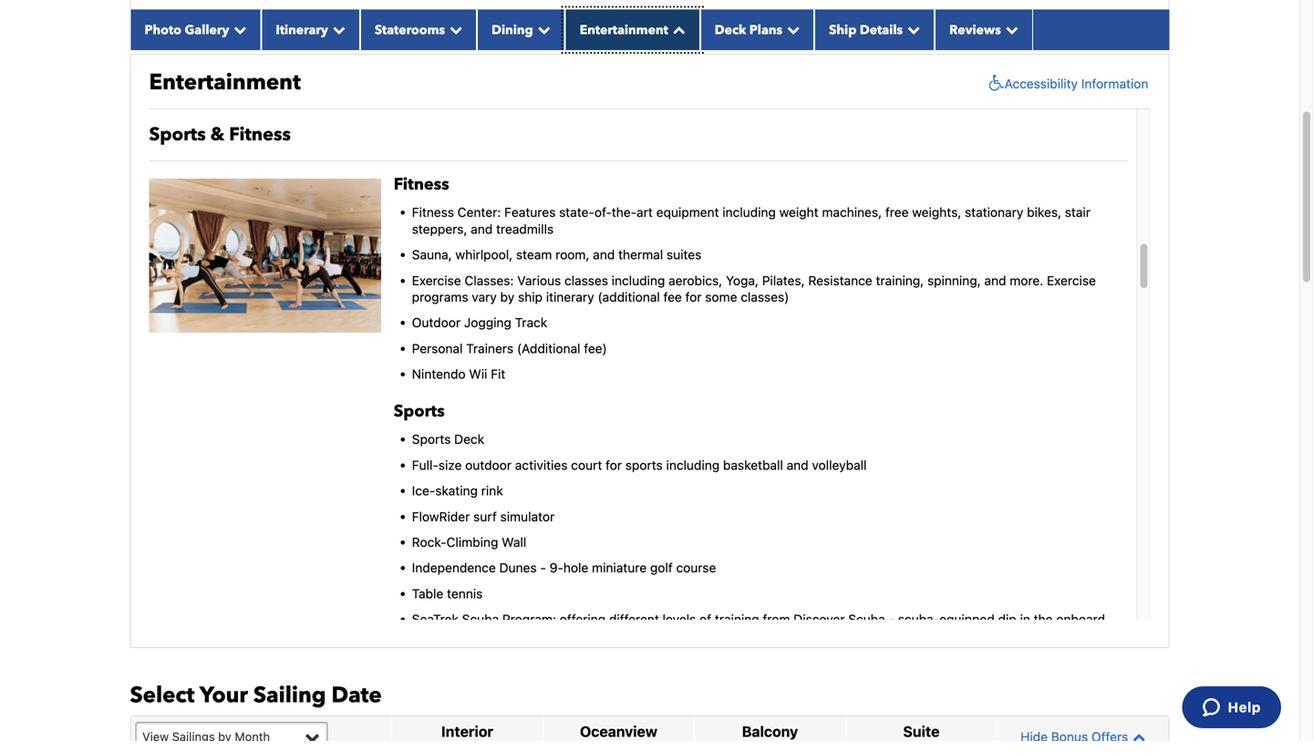 Task type: vqa. For each thing, say whether or not it's contained in the screenshot.
this within the Choose from a variety of tempting appetizers followed by delicious main course selections like filet mignon, fish, shrimp or lobster at this intimate restaurant where the dining experience is part meal and part performance.
no



Task type: describe. For each thing, give the bounding box(es) containing it.
independence
[[412, 561, 496, 576]]

court
[[571, 458, 602, 473]]

discover
[[794, 612, 845, 627]]

some
[[705, 290, 737, 305]]

steam
[[516, 247, 552, 262]]

trainers
[[466, 341, 513, 356]]

entertainment button
[[565, 9, 700, 50]]

fitness center: features state-of-the-art equipment including weight machines, free weights, stationary bikes, stair steppers, and treadmills
[[412, 205, 1091, 237]]

2 vertical spatial -
[[441, 629, 447, 644]]

by
[[500, 290, 515, 305]]

yoga,
[[726, 273, 759, 288]]

chevron down image for dining
[[533, 23, 551, 36]]

pilates,
[[762, 273, 805, 288]]

miniature
[[592, 561, 647, 576]]

fitness for fitness center: features state-of-the-art equipment including weight machines, free weights, stationary bikes, stair steppers, and treadmills
[[412, 205, 454, 220]]

various
[[517, 273, 561, 288]]

ice-
[[412, 483, 435, 498]]

treadmills
[[496, 222, 554, 237]]

deck plans button
[[700, 9, 814, 50]]

full
[[466, 629, 484, 644]]

deck plans
[[715, 21, 783, 39]]

full-
[[412, 458, 439, 473]]

more.
[[1010, 273, 1043, 288]]

1 vertical spatial sports
[[394, 400, 445, 422]]

dip
[[998, 612, 1017, 627]]

photo gallery button
[[130, 9, 261, 50]]

1 as from the left
[[817, 629, 831, 644]]

program:
[[502, 612, 556, 627]]

sports
[[625, 458, 663, 473]]

sports deck
[[412, 432, 484, 447]]

suite
[[903, 723, 940, 740]]

for inside seatrek scuba program: offering different levels of training from discover scuba - scuba-equipped dip in the onboard pool - to full padi diver certification in the caribbean's warm waters, as well as refresher courses (additional fee). scuba equipment also available on board for additional fee.
[[616, 645, 632, 660]]

0 vertical spatial the
[[1034, 612, 1053, 627]]

2 vertical spatial including
[[666, 458, 720, 473]]

training,
[[876, 273, 924, 288]]

1 horizontal spatial in
[[1020, 612, 1030, 627]]

fit
[[491, 367, 505, 382]]

activities
[[515, 458, 568, 473]]

the-
[[612, 205, 637, 220]]

0 horizontal spatial the
[[639, 629, 658, 644]]

interior
[[441, 723, 493, 740]]

weights,
[[912, 205, 961, 220]]

(additional inside exercise classes: various classes including aerobics, yoga, pilates, resistance training, spinning, and more. exercise programs vary by ship itinerary (additional fee for some classes)
[[598, 290, 660, 305]]

jogging
[[464, 315, 511, 330]]

to
[[450, 629, 462, 644]]

center:
[[458, 205, 501, 220]]

of
[[700, 612, 711, 627]]

rink
[[481, 483, 503, 498]]

and inside exercise classes: various classes including aerobics, yoga, pilates, resistance training, spinning, and more. exercise programs vary by ship itinerary (additional fee for some classes)
[[984, 273, 1006, 288]]

classes)
[[741, 290, 789, 305]]

table
[[412, 586, 443, 601]]

1 vertical spatial chevron up image
[[1128, 731, 1146, 741]]

accessibility information
[[1005, 76, 1149, 91]]

steppers,
[[412, 222, 467, 237]]

wheelchair image
[[984, 74, 1005, 92]]

stair
[[1065, 205, 1091, 220]]

additional
[[636, 645, 693, 660]]

flowrider surf simulator
[[412, 509, 555, 524]]

personal trainers (additional fee)
[[412, 341, 607, 356]]

date
[[332, 681, 382, 711]]

on
[[560, 645, 575, 660]]

chevron down image for itinerary
[[328, 23, 345, 36]]

0 horizontal spatial entertainment
[[149, 67, 301, 97]]

plans
[[749, 21, 783, 39]]

volleyball
[[812, 458, 867, 473]]

levels
[[663, 612, 696, 627]]

whirlpool,
[[455, 247, 513, 262]]

sauna, whirlpool, steam room, and thermal suites
[[412, 247, 702, 262]]

skating
[[435, 483, 478, 498]]

equipment inside the fitness center: features state-of-the-art equipment including weight machines, free weights, stationary bikes, stair steppers, and treadmills
[[656, 205, 719, 220]]

photo
[[145, 21, 181, 39]]

hole
[[563, 561, 588, 576]]

of-
[[594, 205, 612, 220]]

balcony
[[742, 723, 798, 740]]

itinerary button
[[261, 9, 360, 50]]

wall
[[502, 535, 526, 550]]

photo gallery
[[145, 21, 229, 39]]

deck inside dropdown button
[[715, 21, 746, 39]]

reviews button
[[935, 9, 1033, 50]]

basketball
[[723, 458, 783, 473]]

chevron down image
[[229, 23, 247, 36]]

table tennis
[[412, 586, 483, 601]]

dining button
[[477, 9, 565, 50]]

2 horizontal spatial scuba
[[1081, 629, 1118, 644]]

ship
[[518, 290, 543, 305]]

(additional inside seatrek scuba program: offering different levels of training from discover scuba - scuba-equipped dip in the onboard pool - to full padi diver certification in the caribbean's warm waters, as well as refresher courses (additional fee). scuba equipment also available on board for additional fee.
[[985, 629, 1047, 644]]

from
[[763, 612, 790, 627]]

wii
[[469, 367, 487, 382]]

personal
[[412, 341, 463, 356]]

2 horizontal spatial -
[[889, 612, 895, 627]]

dining
[[492, 21, 533, 39]]

stationary
[[965, 205, 1024, 220]]



Task type: locate. For each thing, give the bounding box(es) containing it.
rock-climbing wall
[[412, 535, 526, 550]]

1 horizontal spatial chevron up image
[[1128, 731, 1146, 741]]

programs
[[412, 290, 468, 305]]

waters,
[[771, 629, 814, 644]]

0 horizontal spatial chevron up image
[[668, 23, 686, 36]]

equipment down to at the bottom left of page
[[412, 645, 475, 660]]

the
[[1034, 612, 1053, 627], [639, 629, 658, 644]]

refresher
[[877, 629, 931, 644]]

the down different
[[639, 629, 658, 644]]

1 horizontal spatial (additional
[[985, 629, 1047, 644]]

chevron down image inside the 'deck plans' dropdown button
[[783, 23, 800, 36]]

equipment inside seatrek scuba program: offering different levels of training from discover scuba - scuba-equipped dip in the onboard pool - to full padi diver certification in the caribbean's warm waters, as well as refresher courses (additional fee). scuba equipment also available on board for additional fee.
[[412, 645, 475, 660]]

surf
[[473, 509, 497, 524]]

free
[[885, 205, 909, 220]]

1 exercise from the left
[[412, 273, 461, 288]]

0 vertical spatial entertainment
[[580, 21, 668, 39]]

0 vertical spatial deck
[[715, 21, 746, 39]]

chevron down image inside itinerary dropdown button
[[328, 23, 345, 36]]

0 vertical spatial sports
[[149, 122, 206, 147]]

art
[[637, 205, 653, 220]]

chevron up image inside entertainment dropdown button
[[668, 23, 686, 36]]

sailing
[[253, 681, 326, 711]]

aerobics,
[[669, 273, 722, 288]]

and left more.
[[984, 273, 1006, 288]]

and inside the fitness center: features state-of-the-art equipment including weight machines, free weights, stationary bikes, stair steppers, and treadmills
[[471, 222, 493, 237]]

and
[[471, 222, 493, 237], [593, 247, 615, 262], [984, 273, 1006, 288], [787, 458, 809, 473]]

chevron down image for ship details
[[903, 23, 920, 36]]

2 chevron down image from the left
[[445, 23, 462, 36]]

as down discover
[[817, 629, 831, 644]]

scuba
[[462, 612, 499, 627], [848, 612, 885, 627], [1081, 629, 1118, 644]]

seatrek
[[412, 612, 459, 627]]

for right "board"
[[616, 645, 632, 660]]

0 horizontal spatial in
[[625, 629, 635, 644]]

for down aerobics,
[[685, 290, 702, 305]]

itinerary
[[546, 290, 594, 305]]

sports & fitness
[[149, 122, 291, 147]]

fee
[[663, 290, 682, 305]]

sports left & on the left top
[[149, 122, 206, 147]]

chevron down image left ship
[[783, 23, 800, 36]]

1 vertical spatial equipment
[[412, 645, 475, 660]]

and up classes
[[593, 247, 615, 262]]

accessibility
[[1005, 76, 1078, 91]]

oceanview
[[580, 723, 657, 740]]

chevron down image up wheelchair icon
[[1001, 23, 1018, 36]]

chevron up image
[[668, 23, 686, 36], [1128, 731, 1146, 741]]

- up refresher
[[889, 612, 895, 627]]

seatrek scuba program: offering different levels of training from discover scuba - scuba-equipped dip in the onboard pool - to full padi diver certification in the caribbean's warm waters, as well as refresher courses (additional fee). scuba equipment also available on board for additional fee.
[[412, 612, 1118, 660]]

your
[[200, 681, 248, 711]]

equipment
[[656, 205, 719, 220], [412, 645, 475, 660]]

sports for sports deck
[[412, 432, 451, 447]]

and left volleyball at the bottom right of page
[[787, 458, 809, 473]]

1 vertical spatial (additional
[[985, 629, 1047, 644]]

resistance
[[808, 273, 872, 288]]

vary
[[472, 290, 497, 305]]

1 horizontal spatial including
[[666, 458, 720, 473]]

chevron down image
[[328, 23, 345, 36], [445, 23, 462, 36], [533, 23, 551, 36], [783, 23, 800, 36], [903, 23, 920, 36], [1001, 23, 1018, 36]]

available
[[506, 645, 557, 660]]

0 vertical spatial fitness
[[229, 122, 291, 147]]

board
[[578, 645, 612, 660]]

including right sports
[[666, 458, 720, 473]]

0 horizontal spatial deck
[[454, 432, 484, 447]]

including left weight
[[722, 205, 776, 220]]

scuba-
[[898, 612, 939, 627]]

caribbean's
[[661, 629, 732, 644]]

scuba down onboard
[[1081, 629, 1118, 644]]

chevron down image left entertainment dropdown button on the top of the page
[[533, 23, 551, 36]]

sports up full-
[[412, 432, 451, 447]]

fitness
[[229, 122, 291, 147], [394, 173, 449, 195], [412, 205, 454, 220]]

fee).
[[1050, 629, 1077, 644]]

well
[[834, 629, 857, 644]]

including down thermal
[[612, 273, 665, 288]]

course
[[676, 561, 716, 576]]

the up the fee).
[[1034, 612, 1053, 627]]

entertainment inside dropdown button
[[580, 21, 668, 39]]

sports for sports & fitness
[[149, 122, 206, 147]]

exercise classes: various classes including aerobics, yoga, pilates, resistance training, spinning, and more. exercise programs vary by ship itinerary (additional fee for some classes)
[[412, 273, 1096, 305]]

fitness inside the fitness center: features state-of-the-art equipment including weight machines, free weights, stationary bikes, stair steppers, and treadmills
[[412, 205, 454, 220]]

2 horizontal spatial including
[[722, 205, 776, 220]]

1 horizontal spatial as
[[861, 629, 874, 644]]

scuba up full
[[462, 612, 499, 627]]

- left 9-
[[540, 561, 546, 576]]

entertainment
[[580, 21, 668, 39], [149, 67, 301, 97]]

3 chevron down image from the left
[[533, 23, 551, 36]]

climbing
[[446, 535, 498, 550]]

1 horizontal spatial deck
[[715, 21, 746, 39]]

full-size outdoor activities court for sports including basketball and volleyball
[[412, 458, 867, 473]]

ship details button
[[814, 9, 935, 50]]

1 horizontal spatial the
[[1034, 612, 1053, 627]]

gallery
[[185, 21, 229, 39]]

sauna,
[[412, 247, 452, 262]]

reviews
[[949, 21, 1001, 39]]

0 horizontal spatial including
[[612, 273, 665, 288]]

chevron down image for reviews
[[1001, 23, 1018, 36]]

1 chevron down image from the left
[[328, 23, 345, 36]]

5 chevron down image from the left
[[903, 23, 920, 36]]

(additional
[[517, 341, 580, 356]]

equipped
[[939, 612, 995, 627]]

in right dip
[[1020, 612, 1030, 627]]

machines,
[[822, 205, 882, 220]]

different
[[609, 612, 659, 627]]

1 vertical spatial for
[[606, 458, 622, 473]]

exercise right more.
[[1047, 273, 1096, 288]]

1 vertical spatial -
[[889, 612, 895, 627]]

pool
[[412, 629, 438, 644]]

0 horizontal spatial scuba
[[462, 612, 499, 627]]

chevron down image inside dining dropdown button
[[533, 23, 551, 36]]

scuba up well
[[848, 612, 885, 627]]

chevron down image inside reviews dropdown button
[[1001, 23, 1018, 36]]

0 vertical spatial chevron up image
[[668, 23, 686, 36]]

2 vertical spatial sports
[[412, 432, 451, 447]]

1 vertical spatial entertainment
[[149, 67, 301, 97]]

dunes
[[499, 561, 537, 576]]

independence dunes - 9-hole miniature golf course
[[412, 561, 716, 576]]

chevron down image left dining
[[445, 23, 462, 36]]

0 vertical spatial in
[[1020, 612, 1030, 627]]

1 horizontal spatial equipment
[[656, 205, 719, 220]]

2 vertical spatial for
[[616, 645, 632, 660]]

(additional
[[598, 290, 660, 305], [985, 629, 1047, 644]]

as right well
[[861, 629, 874, 644]]

2 as from the left
[[861, 629, 874, 644]]

1 horizontal spatial exercise
[[1047, 273, 1096, 288]]

fitness for fitness
[[394, 173, 449, 195]]

track
[[515, 315, 547, 330]]

in down different
[[625, 629, 635, 644]]

0 vertical spatial including
[[722, 205, 776, 220]]

itinerary
[[276, 21, 328, 39]]

2 vertical spatial fitness
[[412, 205, 454, 220]]

outdoor jogging track
[[412, 315, 547, 330]]

(additional down dip
[[985, 629, 1047, 644]]

- left to at the bottom left of page
[[441, 629, 447, 644]]

0 horizontal spatial (additional
[[598, 290, 660, 305]]

suites
[[667, 247, 702, 262]]

1 horizontal spatial -
[[540, 561, 546, 576]]

select your sailing date
[[130, 681, 382, 711]]

0 horizontal spatial equipment
[[412, 645, 475, 660]]

1 vertical spatial the
[[639, 629, 658, 644]]

9-
[[550, 561, 563, 576]]

0 vertical spatial -
[[540, 561, 546, 576]]

0 vertical spatial equipment
[[656, 205, 719, 220]]

1 vertical spatial including
[[612, 273, 665, 288]]

sports
[[149, 122, 206, 147], [394, 400, 445, 422], [412, 432, 451, 447]]

equipment up suites
[[656, 205, 719, 220]]

chevron down image for deck plans
[[783, 23, 800, 36]]

including inside exercise classes: various classes including aerobics, yoga, pilates, resistance training, spinning, and more. exercise programs vary by ship itinerary (additional fee for some classes)
[[612, 273, 665, 288]]

select
[[130, 681, 195, 711]]

6 chevron down image from the left
[[1001, 23, 1018, 36]]

sports up sports deck at the bottom of page
[[394, 400, 445, 422]]

chevron down image inside staterooms dropdown button
[[445, 23, 462, 36]]

features
[[504, 205, 556, 220]]

classes
[[565, 273, 608, 288]]

exercise up programs at left top
[[412, 273, 461, 288]]

0 vertical spatial for
[[685, 290, 702, 305]]

chevron down image left staterooms in the top of the page
[[328, 23, 345, 36]]

bikes,
[[1027, 205, 1062, 220]]

for right court
[[606, 458, 622, 473]]

1 horizontal spatial scuba
[[848, 612, 885, 627]]

in
[[1020, 612, 1030, 627], [625, 629, 635, 644]]

tennis
[[447, 586, 483, 601]]

1 vertical spatial fitness
[[394, 173, 449, 195]]

ice-skating rink
[[412, 483, 503, 498]]

thermal
[[618, 247, 663, 262]]

chevron down image for staterooms
[[445, 23, 462, 36]]

4 chevron down image from the left
[[783, 23, 800, 36]]

1 vertical spatial deck
[[454, 432, 484, 447]]

main content containing entertainment
[[121, 0, 1179, 741]]

padi
[[487, 629, 515, 644]]

fee)
[[584, 341, 607, 356]]

1 vertical spatial in
[[625, 629, 635, 644]]

chevron down image inside ship details dropdown button
[[903, 23, 920, 36]]

2 exercise from the left
[[1047, 273, 1096, 288]]

0 horizontal spatial -
[[441, 629, 447, 644]]

main content
[[121, 0, 1179, 741]]

and down center: on the top of the page
[[471, 222, 493, 237]]

spinning,
[[927, 273, 981, 288]]

0 vertical spatial (additional
[[598, 290, 660, 305]]

0 horizontal spatial exercise
[[412, 273, 461, 288]]

as
[[817, 629, 831, 644], [861, 629, 874, 644]]

size
[[438, 458, 462, 473]]

simulator
[[500, 509, 555, 524]]

0 horizontal spatial as
[[817, 629, 831, 644]]

chevron down image left reviews
[[903, 23, 920, 36]]

1 horizontal spatial entertainment
[[580, 21, 668, 39]]

accessibility information link
[[984, 74, 1149, 92]]

deck left plans
[[715, 21, 746, 39]]

(additional left fee
[[598, 290, 660, 305]]

staterooms button
[[360, 9, 477, 50]]

including inside the fitness center: features state-of-the-art equipment including weight machines, free weights, stationary bikes, stair steppers, and treadmills
[[722, 205, 776, 220]]

training
[[715, 612, 759, 627]]

nintendo wii fit
[[412, 367, 505, 382]]

deck up outdoor
[[454, 432, 484, 447]]

for inside exercise classes: various classes including aerobics, yoga, pilates, resistance training, spinning, and more. exercise programs vary by ship itinerary (additional fee for some classes)
[[685, 290, 702, 305]]



